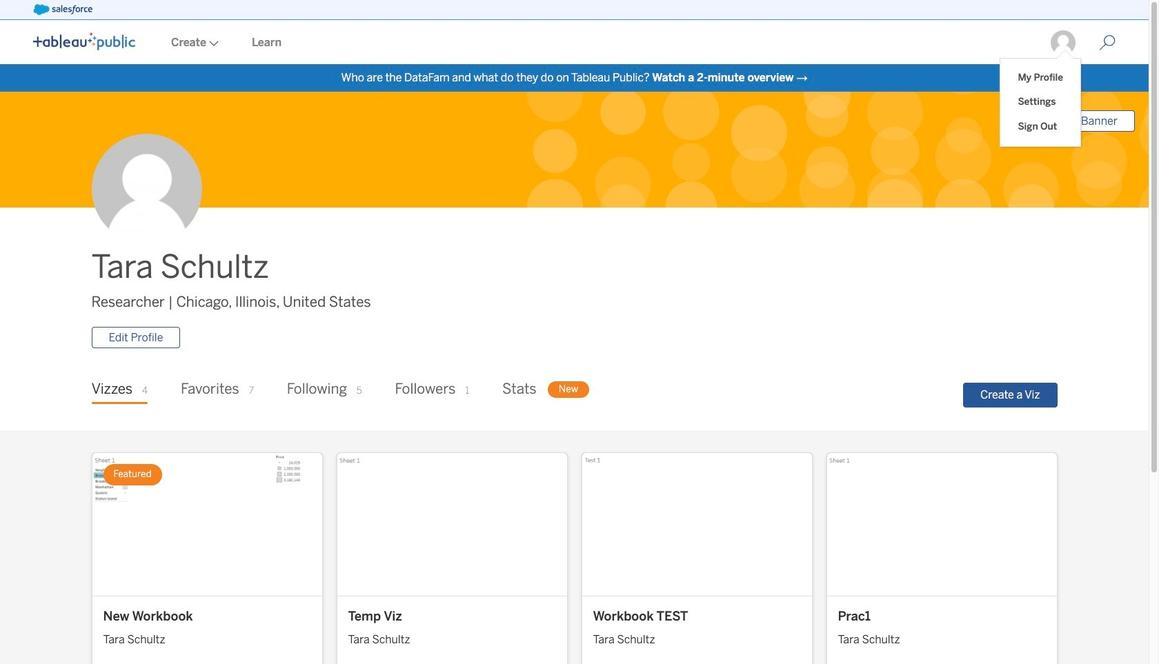 Task type: describe. For each thing, give the bounding box(es) containing it.
featured element
[[103, 464, 162, 486]]

salesforce logo image
[[33, 4, 92, 15]]

4 workbook thumbnail image from the left
[[827, 453, 1057, 596]]

go to search image
[[1082, 34, 1132, 51]]

2 workbook thumbnail image from the left
[[337, 453, 567, 596]]

avatar image
[[91, 134, 202, 244]]



Task type: vqa. For each thing, say whether or not it's contained in the screenshot.
RECENT ACTIVITY HEADING
no



Task type: locate. For each thing, give the bounding box(es) containing it.
list options menu
[[1001, 59, 1080, 146]]

1 workbook thumbnail image from the left
[[92, 453, 322, 596]]

3 workbook thumbnail image from the left
[[582, 453, 812, 596]]

logo image
[[33, 32, 135, 50]]

dialog
[[1001, 50, 1080, 146]]

tara.schultz image
[[1049, 29, 1077, 57]]

workbook thumbnail image
[[92, 453, 322, 596], [337, 453, 567, 596], [582, 453, 812, 596], [827, 453, 1057, 596]]



